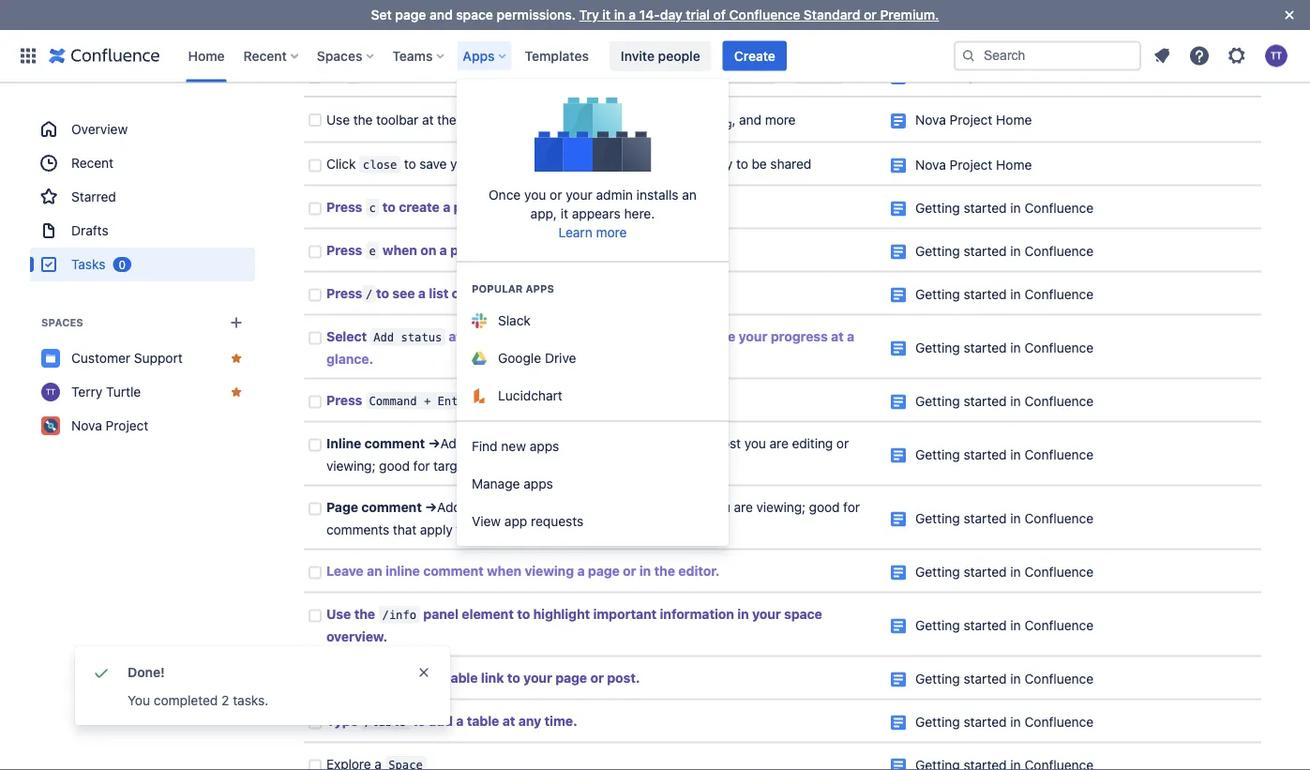 Task type: describe. For each thing, give the bounding box(es) containing it.
use the /info
[[326, 606, 417, 622]]

started for getting started in confluence link related to seventh page title icon
[[964, 287, 1007, 302]]

good inside added to a highlighted section of the page or post you are editing or viewing; good for targeted comments on a specific word or phrase.
[[379, 458, 410, 474]]

you inside added below the content of the page or post you are viewing; good for comments that apply to the content as a whole.
[[709, 500, 731, 515]]

draft
[[480, 156, 509, 172]]

to left open
[[485, 242, 498, 258]]

spaces button
[[311, 41, 381, 71]]

0 vertical spatial space
[[456, 7, 493, 23]]

page left post.
[[556, 670, 587, 686]]

14 page title icon image from the top
[[891, 673, 906, 688]]

all
[[405, 68, 418, 83]]

the up overview.
[[354, 606, 375, 622]]

recent inside 'recent' popup button
[[244, 48, 287, 63]]

tasks
[[71, 257, 105, 272]]

select
[[326, 329, 367, 344]]

in inside panel element to highlight important information in your space overview.
[[738, 606, 749, 622]]

global element
[[11, 30, 950, 82]]

apps for manage apps
[[524, 476, 553, 492]]

teams
[[392, 48, 433, 63]]

use for use the toolbar at the top to play around with font c o l o
[[326, 113, 350, 128]]

apps for popular apps
[[526, 283, 554, 295]]

your up the admin
[[623, 156, 649, 172]]

0 vertical spatial try
[[579, 7, 599, 23]]

getting started in confluence link for sixth page title icon
[[916, 243, 1094, 259]]

to inside panel element to highlight important information in your space overview.
[[517, 606, 530, 622]]

at right "table"
[[503, 713, 515, 729]]

the up save at top
[[437, 113, 457, 128]]

0 vertical spatial c
[[632, 113, 640, 128]]

group containing slack
[[457, 261, 729, 420]]

googledriveapp logo image
[[472, 352, 487, 365]]

a left list
[[418, 286, 426, 301]]

popular
[[472, 283, 523, 295]]

are inside added below the content of the page or post you are viewing; good for comments that apply to the content as a whole.
[[734, 500, 753, 515]]

getting started in confluence link for seventh page title icon
[[916, 287, 1094, 302]]

trial
[[686, 7, 710, 23]]

in for 10th page title icon from the top of the page's getting started in confluence link
[[1011, 447, 1021, 462]]

spaces inside popup button
[[317, 48, 362, 63]]

page right 'set' at the left top
[[395, 7, 426, 23]]

or left post.
[[591, 670, 604, 686]]

added for inline comment →
[[440, 436, 480, 451]]

in for 3rd page title icon from the bottom's getting started in confluence link
[[1011, 671, 1021, 687]]

command
[[369, 394, 417, 408]]

getting for getting started in confluence link associated with eighth page title icon from the top
[[916, 340, 960, 356]]

home inside global element
[[188, 48, 225, 63]]

hit
[[326, 68, 344, 83]]

important
[[593, 606, 657, 622]]

is
[[686, 156, 696, 172]]

the down slackforatlassianapp logo at top left
[[465, 329, 486, 344]]

start
[[675, 4, 703, 19]]

the down below
[[472, 522, 491, 538]]

a right viewing
[[577, 563, 585, 579]]

set
[[371, 7, 392, 23]]

lucidchart link
[[457, 377, 729, 415]]

started for sixth page title icon's getting started in confluence link
[[964, 243, 1007, 259]]

find
[[472, 439, 498, 454]]

to left create
[[383, 199, 396, 215]]

a inside added below the content of the page or post you are viewing; good for comments that apply to the content as a whole.
[[561, 522, 568, 538]]

section
[[580, 436, 623, 451]]

getting started in confluence for 10th page title icon from the top of the page's getting started in confluence link
[[916, 447, 1094, 462]]

support
[[134, 350, 183, 366]]

you down 'templates'
[[546, 68, 568, 83]]

confluence for getting started in confluence link corresponding to 12th page title icon from the bottom
[[1025, 200, 1094, 216]]

or inside 'once you or your admin installs an app, it appears here. learn more'
[[550, 187, 562, 203]]

started for 10th page title icon from the top of the page's getting started in confluence link
[[964, 447, 1007, 462]]

templates
[[525, 48, 589, 63]]

confluence for getting started in confluence link corresponding to 9th page title icon from the top
[[1025, 394, 1094, 409]]

viewing; inside added below the content of the page or post you are viewing; good for comments that apply to the content as a whole.
[[757, 500, 806, 515]]

when up the admin
[[587, 156, 619, 172]]

icon
[[422, 4, 447, 19]]

of inside added below the content of the page or post you are viewing; good for comments that apply to the content as a whole.
[[591, 500, 603, 515]]

google drive
[[498, 350, 576, 366]]

9 page title icon image from the top
[[891, 395, 906, 410]]

1 o from the left
[[640, 113, 648, 128]]

your inside at the top of the page, so teammates can see your progress at a glance.
[[739, 329, 768, 344]]

specific
[[583, 458, 630, 474]]

manage
[[472, 476, 520, 492]]

your inside on your keyboard to edit and start typing. you can edit anywhere.
[[518, 4, 545, 19]]

publish
[[532, 158, 580, 172]]

panel element to highlight important information in your space overview.
[[326, 606, 826, 644]]

editing
[[792, 436, 833, 451]]

page down press c to create a page at any time. in the top left of the page
[[450, 242, 482, 258]]

new
[[501, 439, 526, 454]]

help icon image
[[1189, 45, 1211, 67]]

of right trial on the top
[[714, 7, 726, 23]]

you inside on your keyboard to edit and start typing. you can edit anywhere.
[[751, 4, 773, 19]]

on your keyboard to edit and start typing. you can edit anywhere.
[[326, 4, 828, 42]]

1 vertical spatial editor.
[[679, 563, 720, 579]]

your right link
[[524, 670, 552, 686]]

learn
[[559, 225, 593, 240]]

comments inside added to a highlighted section of the page or post you are editing or viewing; good for targeted comments on a specific word or phrase.
[[488, 458, 551, 474]]

when right "enter"
[[479, 393, 513, 408]]

group containing overview
[[30, 113, 255, 281]]

getting for 15th page title icon from the top of the page getting started in confluence link
[[916, 714, 960, 730]]

nova project home for when your page is ready to be shared
[[916, 157, 1032, 173]]

getting started in confluence for getting started in confluence link associated with eighth page title icon from the top
[[916, 340, 1094, 356]]

as
[[544, 522, 558, 538]]

targeted
[[434, 458, 484, 474]]

page
[[326, 500, 358, 515]]

added for page comment →
[[437, 500, 476, 515]]

confluence for getting started in confluence link associated with eighth page title icon from the top
[[1025, 340, 1094, 356]]

completed
[[154, 693, 218, 708]]

of right list
[[452, 286, 465, 301]]

good inside added below the content of the page or post you are viewing; good for comments that apply to the content as a whole.
[[809, 500, 840, 515]]

page left once
[[454, 199, 486, 215]]

getting started in confluence for 3rd page title icon from the bottom's getting started in confluence link
[[916, 671, 1094, 687]]

the right open
[[537, 242, 558, 258]]

inline comment →
[[326, 436, 440, 451]]

2 vertical spatial comment
[[423, 563, 484, 579]]

to down invite
[[623, 68, 635, 83]]

inline
[[326, 436, 361, 451]]

save
[[420, 156, 447, 172]]

confluence for 10th page title icon from the top of the page's getting started in confluence link
[[1025, 447, 1094, 462]]

press for see
[[326, 286, 362, 301]]

1 vertical spatial can
[[571, 68, 593, 83]]

getting started in confluence for sixth page title icon's getting started in confluence link
[[916, 243, 1094, 259]]

1 vertical spatial content
[[542, 500, 588, 515]]

shared
[[771, 156, 812, 172]]

/ for hit
[[351, 69, 357, 83]]

settings icon image
[[1226, 45, 1249, 67]]

apply
[[420, 522, 453, 538]]

confluence for 13th page title icon from the top getting started in confluence link
[[1025, 618, 1094, 633]]

your inside 'once you or your admin installs an app, it appears here. learn more'
[[566, 187, 593, 203]]

a right find
[[499, 436, 506, 451]]

on inside added to a highlighted section of the page or post you are editing or viewing; good for targeted comments on a specific word or phrase.
[[554, 458, 569, 474]]

click the pencil icon ✏️ or e
[[326, 4, 493, 19]]

appswitcher icon image
[[17, 45, 39, 67]]

to inside on your keyboard to edit and start typing. you can edit anywhere.
[[608, 4, 620, 19]]

enter
[[438, 394, 472, 408]]

your right save at top
[[450, 156, 477, 172]]

the up information
[[654, 563, 675, 579]]

pencil
[[382, 4, 418, 19]]

nova project
[[71, 418, 149, 433]]

overview link
[[30, 113, 255, 146]]

getting for 10th page title icon from the top of the page's getting started in confluence link
[[916, 447, 960, 462]]

in for 15th page title icon from the top of the page getting started in confluence link
[[1011, 714, 1021, 730]]

use for use the /info
[[326, 606, 351, 622]]

create a space image
[[225, 311, 248, 334]]

12 page title icon image from the top
[[891, 566, 906, 581]]

a down press c to create a page at any time. in the top left of the page
[[440, 242, 447, 258]]

invite people
[[621, 48, 701, 63]]

getting started in confluence link for 13th page title icon from the top
[[916, 618, 1094, 633]]

of inside added to a highlighted section of the page or post you are editing or viewing; good for targeted comments on a specific word or phrase.
[[627, 436, 639, 451]]

confluence for fifth page title icon from the bottom getting started in confluence link
[[1025, 564, 1094, 580]]

a left "table"
[[456, 713, 464, 729]]

of inside at the top of the page, so teammates can see your progress at a glance.
[[513, 329, 527, 344]]

google
[[498, 350, 541, 366]]

premium.
[[880, 7, 939, 23]]

or right editing
[[837, 436, 849, 451]]

standard
[[804, 7, 861, 23]]

to right editor
[[597, 393, 610, 408]]

terry turtle link
[[30, 375, 255, 409]]

phrase.
[[683, 458, 727, 474]]

viewing; inside added to a highlighted section of the page or post you are editing or viewing; good for targeted comments on a specific word or phrase.
[[326, 458, 376, 474]]

for a shareable link to your page or post.
[[379, 670, 640, 686]]

click for close
[[326, 156, 356, 172]]

nova project home link for , and more
[[916, 113, 1032, 128]]

getting started in confluence for getting started in confluence link related to seventh page title icon
[[916, 287, 1094, 302]]

page left is
[[653, 156, 683, 172]]

a right create
[[443, 199, 451, 215]]

typing.
[[706, 4, 748, 19]]

e inside press e when on a page to open the editor.
[[369, 244, 376, 258]]

1 horizontal spatial it
[[603, 7, 611, 23]]

app
[[505, 514, 528, 529]]

a left 14- on the top of the page
[[629, 7, 636, 23]]

getting for fifth page title icon from the bottom getting started in confluence link
[[916, 564, 960, 580]]

1 nova project home from the top
[[916, 15, 1032, 30]]

slackforatlassianapp logo image
[[472, 313, 487, 328]]

any for table
[[519, 713, 542, 729]]

5 page title icon image from the top
[[891, 202, 906, 217]]

a inside at the top of the page, so teammates can see your progress at a glance.
[[847, 329, 855, 344]]

element
[[462, 606, 514, 622]]

on inside on your keyboard to edit and start typing. you can edit anywhere.
[[500, 4, 515, 19]]

or up "phrase."
[[699, 436, 711, 451]]

nova for when your page is ready to be shared
[[916, 157, 946, 173]]

page down the whole.
[[588, 563, 620, 579]]

to left play
[[483, 113, 495, 128]]

press for create
[[326, 199, 362, 215]]

toolbar
[[376, 113, 419, 128]]

to inside added to a highlighted section of the page or post you are editing or viewing; good for targeted comments on a specific word or phrase.
[[483, 436, 495, 451]]

manage apps link
[[457, 465, 729, 503]]

l
[[648, 113, 651, 128]]

a left dismiss image
[[404, 670, 412, 686]]

create link
[[723, 41, 787, 71]]

at right status
[[449, 329, 462, 344]]

comment for good
[[365, 436, 425, 451]]

so
[[593, 329, 608, 344]]

close image
[[1279, 4, 1301, 26]]

in for getting started in confluence link corresponding to 12th page title icon from the bottom
[[1011, 200, 1021, 216]]

highlight
[[533, 606, 590, 622]]

to up select add status
[[376, 286, 389, 301]]

in for getting started in confluence link related to seventh page title icon
[[1011, 287, 1021, 302]]

customer support
[[71, 350, 183, 366]]

recent inside "recent" link
[[71, 155, 114, 171]]

2 o from the left
[[651, 113, 659, 128]]

press command + enter when in the editor to publish.
[[326, 393, 665, 408]]

press / to see a list of elements.
[[326, 286, 532, 301]]

the right all
[[421, 68, 441, 83]]

the up the whole.
[[607, 500, 626, 515]]

shareable
[[415, 670, 478, 686]]

11 page title icon image from the top
[[891, 512, 906, 527]]

confluence for getting started in confluence link related to seventh page title icon
[[1025, 287, 1094, 302]]

nova project link
[[30, 409, 255, 443]]

1 vertical spatial on
[[421, 242, 437, 258]]

ready
[[699, 156, 733, 172]]

google drive link
[[457, 340, 729, 377]]

getting for getting started in confluence link corresponding to 12th page title icon from the bottom
[[916, 200, 960, 216]]

panel
[[424, 606, 459, 622]]

/image
[[731, 69, 772, 83]]

1 page title icon image from the top
[[891, 16, 906, 31]]

whole.
[[572, 522, 611, 538]]

done!
[[128, 665, 165, 680]]

started for fifth page title icon from the bottom getting started in confluence link
[[964, 564, 1007, 580]]

the up 'google drive'
[[530, 329, 551, 344]]

15 page title icon image from the top
[[891, 716, 906, 731]]

13 page title icon image from the top
[[891, 619, 906, 634]]

project inside "link"
[[106, 418, 149, 433]]

see for all
[[380, 68, 401, 83]]

invite people button
[[610, 41, 712, 71]]

nova project home link for or
[[916, 68, 1032, 84]]

or right ✏️
[[467, 4, 479, 19]]

getting started in confluence link for eighth page title icon from the top
[[916, 340, 1094, 356]]

requests
[[531, 514, 584, 529]]

page.
[[668, 68, 702, 83]]

create
[[734, 48, 776, 63]]

find new apps
[[472, 439, 559, 454]]

below
[[480, 500, 516, 515]]

learn more link
[[559, 225, 627, 240]]

/ for press
[[366, 288, 373, 301]]

page inside added to a highlighted section of the page or post you are editing or viewing; good for targeted comments on a specific word or phrase.
[[665, 436, 695, 451]]

7 page title icon image from the top
[[891, 288, 906, 303]]

to right link
[[507, 670, 520, 686]]

in for getting started in confluence link corresponding to 9th page title icon from the top
[[1011, 394, 1021, 409]]

post inside added below the content of the page or post you are viewing; good for comments that apply to the content as a whole.
[[679, 500, 706, 515]]

more inside 'ing , and more'
[[765, 113, 796, 128]]

for inside added below the content of the page or post you are viewing; good for comments that apply to the content as a whole.
[[844, 500, 860, 515]]

2 edit from the left
[[802, 4, 825, 19]]

group containing find new apps
[[457, 420, 729, 546]]

8 page title icon image from the top
[[891, 341, 906, 356]]



Task type: locate. For each thing, give the bounding box(es) containing it.
c inside press c to create a page at any time.
[[369, 201, 376, 215]]

→ for page comment →
[[425, 500, 437, 515]]

that
[[393, 522, 417, 538]]

1 horizontal spatial on
[[500, 4, 515, 19]]

and left start
[[649, 4, 672, 19]]

or down word
[[663, 500, 676, 515]]

getting started in confluence for fifth page title icon from the bottom getting started in confluence link
[[916, 564, 1094, 580]]

0 vertical spatial any
[[505, 199, 528, 215]]

1 vertical spatial good
[[809, 500, 840, 515]]

project for , and more
[[950, 113, 993, 128]]

more inside 'once you or your admin installs an app, it appears here. learn more'
[[596, 225, 627, 240]]

3 getting from the top
[[916, 287, 960, 302]]

see
[[380, 68, 401, 83], [393, 286, 415, 301], [713, 329, 736, 344]]

0 horizontal spatial try
[[579, 7, 599, 23]]

it left 14- on the top of the page
[[603, 7, 611, 23]]

6 getting started in confluence link from the top
[[916, 447, 1094, 462]]

or right 'standard'
[[864, 7, 877, 23]]

1 horizontal spatial viewing;
[[757, 500, 806, 515]]

,
[[732, 113, 736, 128]]

your left the progress
[[739, 329, 768, 344]]

1 press from the top
[[326, 199, 362, 215]]

your inside panel element to highlight important information in your space overview.
[[752, 606, 781, 622]]

1 vertical spatial space
[[784, 606, 823, 622]]

/ inside hit / to see all the types of content you can add to your page. try /image or /table
[[351, 69, 357, 83]]

1 horizontal spatial an
[[682, 187, 697, 203]]

0 horizontal spatial edit
[[623, 4, 646, 19]]

0 horizontal spatial o
[[640, 113, 648, 128]]

a right as
[[561, 522, 568, 538]]

home for or
[[996, 68, 1032, 84]]

/
[[351, 69, 357, 83], [366, 288, 373, 301]]

to right element
[[517, 606, 530, 622]]

+
[[424, 394, 431, 408]]

6 started from the top
[[964, 447, 1007, 462]]

page,
[[554, 329, 590, 344]]

slack button
[[457, 302, 729, 340]]

add left "table"
[[429, 713, 453, 729]]

time. for to create a page at any time.
[[531, 199, 564, 215]]

getting for 13th page title icon from the top getting started in confluence link
[[916, 618, 960, 633]]

page up "phrase."
[[665, 436, 695, 451]]

1 horizontal spatial and
[[649, 4, 672, 19]]

on up press / to see a list of elements.
[[421, 242, 437, 258]]

0 vertical spatial an
[[682, 187, 697, 203]]

9 getting from the top
[[916, 618, 960, 633]]

getting started in confluence for getting started in confluence link corresponding to 12th page title icon from the bottom
[[916, 200, 1094, 216]]

press c to create a page at any time.
[[326, 199, 564, 215]]

8 getting started in confluence from the top
[[916, 564, 1094, 580]]

recent button
[[238, 41, 306, 71]]

1 horizontal spatial are
[[770, 436, 789, 451]]

comment for that
[[362, 500, 422, 515]]

0 vertical spatial content
[[497, 68, 543, 83]]

8 getting from the top
[[916, 564, 960, 580]]

and right pencil
[[430, 7, 453, 23]]

/ inside press / to see a list of elements.
[[366, 288, 373, 301]]

drive
[[545, 350, 576, 366]]

your left keyboard
[[518, 4, 545, 19]]

your down invite people
[[638, 68, 665, 83]]

any for page
[[505, 199, 528, 215]]

to left "new" at the bottom
[[483, 436, 495, 451]]

1 horizontal spatial add
[[596, 68, 619, 83]]

when left viewing
[[487, 563, 522, 579]]

getting started in confluence link for 15th page title icon from the top of the page
[[916, 714, 1094, 730]]

0 horizontal spatial /table
[[365, 715, 406, 729]]

in for getting started in confluence link associated with eighth page title icon from the top
[[1011, 340, 1021, 356]]

spaces up hit
[[317, 48, 362, 63]]

4 press from the top
[[326, 393, 362, 408]]

1 horizontal spatial edit
[[802, 4, 825, 19]]

→ up targeted
[[428, 436, 440, 451]]

6 page title icon image from the top
[[891, 245, 906, 260]]

and for space
[[430, 7, 453, 23]]

0 horizontal spatial for
[[383, 670, 401, 686]]

when
[[587, 156, 619, 172], [383, 242, 417, 258], [479, 393, 513, 408], [487, 563, 522, 579]]

getting started in confluence link for 11th page title icon
[[916, 511, 1094, 526]]

find new apps link
[[457, 428, 729, 465]]

1 horizontal spatial spaces
[[317, 48, 362, 63]]

are inside added to a highlighted section of the page or post you are editing or viewing; good for targeted comments on a specific word or phrase.
[[770, 436, 789, 451]]

10 getting from the top
[[916, 671, 960, 687]]

can inside on your keyboard to edit and start typing. you can edit anywhere.
[[777, 4, 799, 19]]

2 vertical spatial for
[[383, 670, 401, 686]]

the left editor
[[531, 393, 552, 408]]

recent
[[244, 48, 287, 63], [71, 155, 114, 171]]

comments up manage apps
[[488, 458, 551, 474]]

page comment →
[[326, 500, 437, 515]]

you
[[546, 68, 568, 83], [524, 187, 546, 203], [745, 436, 766, 451], [709, 500, 731, 515]]

comment up that
[[362, 500, 422, 515]]

overview
[[71, 121, 128, 137]]

once you or your admin installs an app, it appears here. learn more
[[489, 187, 697, 240]]

to inside added below the content of the page or post you are viewing; good for comments that apply to the content as a whole.
[[456, 522, 468, 538]]

getting started in confluence for 13th page title icon from the top getting started in confluence link
[[916, 618, 1094, 633]]

1 getting from the top
[[916, 200, 960, 216]]

0 vertical spatial click
[[326, 4, 356, 19]]

added up targeted
[[440, 436, 480, 451]]

to right hit
[[364, 68, 376, 83]]

lucidchartapp logo image
[[472, 388, 487, 403]]

try it in a 14-day trial of confluence standard or premium. link
[[579, 7, 939, 23]]

editor. up information
[[679, 563, 720, 579]]

1 horizontal spatial /
[[366, 288, 373, 301]]

create
[[399, 199, 440, 215]]

invite
[[621, 48, 655, 63]]

0 horizontal spatial post
[[679, 500, 706, 515]]

in for 13th page title icon from the top getting started in confluence link
[[1011, 618, 1021, 633]]

0 horizontal spatial editor.
[[561, 242, 602, 258]]

installs
[[637, 187, 679, 203]]

getting started in confluence link for 10th page title icon from the top of the page
[[916, 447, 1094, 462]]

0 vertical spatial viewing;
[[326, 458, 376, 474]]

/table inside the type /table to add a table at any time.
[[365, 715, 406, 729]]

/table
[[798, 69, 840, 83], [365, 715, 406, 729]]

0 vertical spatial good
[[379, 458, 410, 474]]

at down draft
[[489, 199, 501, 215]]

1 use from the top
[[326, 113, 350, 128]]

1 horizontal spatial can
[[687, 329, 710, 344]]

3 nova project home from the top
[[916, 113, 1032, 128]]

0 vertical spatial time.
[[531, 199, 564, 215]]

try right page.
[[705, 68, 724, 83]]

of down "apps"
[[481, 68, 493, 83]]

0 vertical spatial top
[[460, 113, 480, 128]]

press e when on a page to open the editor.
[[326, 242, 602, 258]]

getting started in confluence link
[[916, 200, 1094, 216], [916, 243, 1094, 259], [916, 287, 1094, 302], [916, 340, 1094, 356], [916, 394, 1094, 409], [916, 447, 1094, 462], [916, 511, 1094, 526], [916, 564, 1094, 580], [916, 618, 1094, 633], [916, 671, 1094, 687], [916, 714, 1094, 730]]

you right typing.
[[751, 4, 773, 19]]

0 vertical spatial comments
[[488, 458, 551, 474]]

on down the highlighted at the left bottom of the page
[[554, 458, 569, 474]]

viewing; down inline
[[326, 458, 376, 474]]

4 started from the top
[[964, 340, 1007, 356]]

→
[[428, 436, 440, 451], [425, 500, 437, 515]]

1 horizontal spatial post
[[715, 436, 741, 451]]

5 getting from the top
[[916, 394, 960, 409]]

type /table to add a table at any time.
[[326, 713, 578, 729]]

or right word
[[667, 458, 679, 474]]

14-
[[639, 7, 660, 23]]

can left 'standard'
[[777, 4, 799, 19]]

add up font
[[596, 68, 619, 83]]

time. for to add a table at any time.
[[545, 713, 578, 729]]

1 vertical spatial post
[[679, 500, 706, 515]]

see inside at the top of the page, so teammates can see your progress at a glance.
[[713, 329, 736, 344]]

2 vertical spatial on
[[554, 458, 569, 474]]

/ right hit
[[351, 69, 357, 83]]

1 vertical spatial apps
[[530, 439, 559, 454]]

0 horizontal spatial comments
[[326, 522, 389, 538]]

2 vertical spatial see
[[713, 329, 736, 344]]

popular apps
[[472, 283, 554, 295]]

getting for 3rd page title icon from the bottom's getting started in confluence link
[[916, 671, 960, 687]]

dismiss image
[[417, 665, 432, 680]]

7 getting started in confluence link from the top
[[916, 511, 1094, 526]]

click left close
[[326, 156, 356, 172]]

9 getting started in confluence link from the top
[[916, 618, 1094, 633]]

edit
[[623, 4, 646, 19], [802, 4, 825, 19]]

nova inside "link"
[[71, 418, 102, 433]]

4 nova project home from the top
[[916, 157, 1032, 173]]

you inside 'once you or your admin installs an app, it appears here. learn more'
[[524, 187, 546, 203]]

started for 3rd page title icon from the bottom's getting started in confluence link
[[964, 671, 1007, 687]]

7 getting from the top
[[916, 511, 960, 526]]

2
[[222, 693, 229, 708]]

people
[[658, 48, 701, 63]]

2 press from the top
[[326, 242, 362, 258]]

getting for 11th page title icon getting started in confluence link
[[916, 511, 960, 526]]

started for getting started in confluence link corresponding to 9th page title icon from the top
[[964, 394, 1007, 409]]

banner
[[0, 30, 1311, 83]]

1 horizontal spatial try
[[705, 68, 724, 83]]

2 use from the top
[[326, 606, 351, 622]]

c
[[632, 113, 640, 128], [369, 201, 376, 215]]

9 getting started in confluence from the top
[[916, 618, 1094, 633]]

getting for getting started in confluence link corresponding to 9th page title icon from the top
[[916, 394, 960, 409]]

and for more
[[739, 113, 762, 128]]

page
[[395, 7, 426, 23], [653, 156, 683, 172], [454, 199, 486, 215], [450, 242, 482, 258], [665, 436, 695, 451], [630, 500, 660, 515], [588, 563, 620, 579], [556, 670, 587, 686]]

0 horizontal spatial good
[[379, 458, 410, 474]]

0 vertical spatial add
[[596, 68, 619, 83]]

top inside at the top of the page, so teammates can see your progress at a glance.
[[489, 329, 510, 344]]

customer support link
[[30, 341, 255, 375]]

you up "app,"
[[524, 187, 546, 203]]

success image
[[90, 661, 113, 684]]

11 getting started in confluence from the top
[[916, 714, 1094, 730]]

1 vertical spatial an
[[367, 563, 382, 579]]

0 vertical spatial on
[[500, 4, 515, 19]]

more down appears
[[596, 225, 627, 240]]

press for on
[[326, 242, 362, 258]]

0 vertical spatial it
[[603, 7, 611, 23]]

2 horizontal spatial and
[[739, 113, 762, 128]]

added
[[440, 436, 480, 451], [437, 500, 476, 515]]

getting started in confluence for 15th page title icon from the top of the page getting started in confluence link
[[916, 714, 1094, 730]]

getting started in confluence link for 3rd page title icon from the bottom
[[916, 671, 1094, 687]]

comments inside added below the content of the page or post you are viewing; good for comments that apply to the content as a whole.
[[326, 522, 389, 538]]

6 getting started in confluence from the top
[[916, 447, 1094, 462]]

started for getting started in confluence link associated with eighth page title icon from the top
[[964, 340, 1007, 356]]

0 horizontal spatial on
[[421, 242, 437, 258]]

good down inline comment →
[[379, 458, 410, 474]]

o
[[640, 113, 648, 128], [651, 113, 659, 128]]

in for 11th page title icon getting started in confluence link
[[1011, 511, 1021, 526]]

1 vertical spatial you
[[128, 693, 150, 708]]

terry
[[71, 384, 102, 400]]

home for when your page is ready to be shared
[[996, 157, 1032, 173]]

and inside on your keyboard to edit and start typing. you can edit anywhere.
[[649, 4, 672, 19]]

getting for sixth page title icon's getting started in confluence link
[[916, 243, 960, 259]]

0 vertical spatial recent
[[244, 48, 287, 63]]

getting started in confluence for 11th page title icon getting started in confluence link
[[916, 511, 1094, 526]]

1 vertical spatial spaces
[[41, 317, 83, 329]]

getting started in confluence link for 12th page title icon from the bottom
[[916, 200, 1094, 216]]

1 getting started in confluence from the top
[[916, 200, 1094, 216]]

space inside panel element to highlight important information in your space overview.
[[784, 606, 823, 622]]

5 getting started in confluence link from the top
[[916, 394, 1094, 409]]

any right "table"
[[519, 713, 542, 729]]

2 nova project home from the top
[[916, 68, 1032, 84]]

or
[[467, 4, 479, 19], [864, 7, 877, 23], [779, 68, 791, 83], [513, 156, 525, 172], [550, 187, 562, 203], [699, 436, 711, 451], [837, 436, 849, 451], [667, 458, 679, 474], [663, 500, 676, 515], [623, 563, 637, 579], [591, 670, 604, 686]]

1 click from the top
[[326, 4, 356, 19]]

the
[[359, 4, 379, 19], [421, 68, 441, 83], [353, 113, 373, 128], [437, 113, 457, 128], [537, 242, 558, 258], [465, 329, 486, 344], [530, 329, 551, 344], [531, 393, 552, 408], [642, 436, 662, 451], [519, 500, 538, 515], [607, 500, 626, 515], [472, 522, 491, 538], [654, 563, 675, 579], [354, 606, 375, 622]]

1 nova project home link from the top
[[916, 15, 1032, 30]]

recent link
[[30, 146, 255, 180]]

types
[[444, 68, 478, 83]]

nova project home for , and more
[[916, 113, 1032, 128]]

your
[[518, 4, 545, 19], [638, 68, 665, 83], [450, 156, 477, 172], [623, 156, 649, 172], [566, 187, 593, 203], [739, 329, 768, 344], [752, 606, 781, 622], [524, 670, 552, 686]]

nova for or
[[916, 68, 946, 84]]

can inside at the top of the page, so teammates can see your progress at a glance.
[[687, 329, 710, 344]]

list
[[429, 286, 449, 301]]

1 vertical spatial recent
[[71, 155, 114, 171]]

9 started from the top
[[964, 618, 1007, 633]]

you left editing
[[745, 436, 766, 451]]

with
[[573, 113, 598, 128]]

/table inside hit / to see all the types of content you can add to your page. try /image or /table
[[798, 69, 840, 83]]

1 vertical spatial viewing;
[[757, 500, 806, 515]]

0 horizontal spatial top
[[460, 113, 480, 128]]

getting started in confluence for getting started in confluence link corresponding to 9th page title icon from the top
[[916, 394, 1094, 409]]

to down dismiss image
[[413, 713, 426, 729]]

drafts
[[71, 223, 109, 238]]

drafts link
[[30, 214, 255, 248]]

2 vertical spatial content
[[495, 522, 541, 538]]

see left the progress
[[713, 329, 736, 344]]

the down manage apps
[[519, 500, 538, 515]]

4 getting started in confluence link from the top
[[916, 340, 1094, 356]]

0 vertical spatial e
[[486, 6, 493, 19]]

templates link
[[519, 41, 595, 71]]

more up shared
[[765, 113, 796, 128]]

7 getting started in confluence from the top
[[916, 511, 1094, 526]]

2 started from the top
[[964, 243, 1007, 259]]

teams button
[[387, 41, 452, 71]]

0 horizontal spatial and
[[430, 7, 453, 23]]

started for 11th page title icon getting started in confluence link
[[964, 511, 1007, 526]]

content
[[497, 68, 543, 83], [542, 500, 588, 515], [495, 522, 541, 538]]

post inside added to a highlighted section of the page or post you are editing or viewing; good for targeted comments on a specific word or phrase.
[[715, 436, 741, 451]]

0
[[119, 258, 126, 271]]

anywhere.
[[326, 26, 388, 42]]

confluence for sixth page title icon's getting started in confluence link
[[1025, 243, 1094, 259]]

to left view
[[456, 522, 468, 538]]

2 getting from the top
[[916, 243, 960, 259]]

0 horizontal spatial an
[[367, 563, 382, 579]]

0 horizontal spatial can
[[571, 68, 593, 83]]

4 nova project home link from the top
[[916, 157, 1032, 173]]

11 getting from the top
[[916, 714, 960, 730]]

2 page title icon image from the top
[[891, 70, 906, 85]]

4 getting from the top
[[916, 340, 960, 356]]

16 page title icon image from the top
[[891, 759, 906, 770]]

apps up 'view app requests'
[[524, 476, 553, 492]]

3 getting started in confluence link from the top
[[916, 287, 1094, 302]]

an
[[682, 187, 697, 203], [367, 563, 382, 579]]

can right teammates
[[687, 329, 710, 344]]

2 nova project home link from the top
[[916, 68, 1032, 84]]

1 vertical spatial use
[[326, 606, 351, 622]]

comment
[[365, 436, 425, 451], [362, 500, 422, 515], [423, 563, 484, 579]]

4 getting started in confluence from the top
[[916, 340, 1094, 356]]

1 vertical spatial added
[[437, 500, 476, 515]]

edit left day
[[623, 4, 646, 19]]

apps
[[526, 283, 554, 295], [530, 439, 559, 454], [524, 476, 553, 492]]

it inside 'once you or your admin installs an app, it appears here. learn more'
[[561, 206, 568, 221]]

to left save at top
[[404, 156, 416, 172]]

ing
[[717, 118, 732, 131]]

use down hit
[[326, 113, 350, 128]]

0 vertical spatial editor.
[[561, 242, 602, 258]]

1 vertical spatial any
[[519, 713, 542, 729]]

and inside 'ing , and more'
[[739, 113, 762, 128]]

11 getting started in confluence link from the top
[[916, 714, 1094, 730]]

can
[[777, 4, 799, 19], [571, 68, 593, 83], [687, 329, 710, 344]]

getting started in confluence link for 9th page title icon from the top
[[916, 394, 1094, 409]]

1 vertical spatial see
[[393, 286, 415, 301]]

→ for inline comment →
[[428, 436, 440, 451]]

3 nova project home link from the top
[[916, 113, 1032, 128]]

2 click from the top
[[326, 156, 356, 172]]

the inside added to a highlighted section of the page or post you are editing or viewing; good for targeted comments on a specific word or phrase.
[[642, 436, 662, 451]]

view app requests
[[472, 514, 584, 529]]

added inside added below the content of the page or post you are viewing; good for comments that apply to the content as a whole.
[[437, 500, 476, 515]]

press for enter
[[326, 393, 362, 408]]

or right draft
[[513, 156, 525, 172]]

notification icon image
[[1151, 45, 1174, 67]]

/table down 'standard'
[[798, 69, 840, 83]]

2 vertical spatial apps
[[524, 476, 553, 492]]

5 started from the top
[[964, 394, 1007, 409]]

8 getting started in confluence link from the top
[[916, 564, 1094, 580]]

overview.
[[326, 629, 388, 644]]

3 press from the top
[[326, 286, 362, 301]]

11 started from the top
[[964, 714, 1007, 730]]

added inside added to a highlighted section of the page or post you are editing or viewing; good for targeted comments on a specific word or phrase.
[[440, 436, 480, 451]]

1 horizontal spatial for
[[413, 458, 430, 474]]

0 vertical spatial /table
[[798, 69, 840, 83]]

home for , and more
[[996, 113, 1032, 128]]

content up as
[[542, 500, 588, 515]]

getting for getting started in confluence link related to seventh page title icon
[[916, 287, 960, 302]]

project for or
[[950, 68, 993, 84]]

10 getting started in confluence link from the top
[[916, 671, 1094, 687]]

2 horizontal spatial for
[[844, 500, 860, 515]]

1 horizontal spatial e
[[486, 6, 493, 19]]

/table right the "type"
[[365, 715, 406, 729]]

at right toolbar
[[422, 113, 434, 128]]

1 vertical spatial /
[[366, 288, 373, 301]]

2 vertical spatial can
[[687, 329, 710, 344]]

0 vertical spatial use
[[326, 113, 350, 128]]

0 horizontal spatial c
[[369, 201, 376, 215]]

close
[[363, 158, 397, 172]]

1 horizontal spatial good
[[809, 500, 840, 515]]

started for 13th page title icon from the top getting started in confluence link
[[964, 618, 1007, 633]]

✏️
[[450, 4, 463, 19]]

or up "app,"
[[550, 187, 562, 203]]

in for sixth page title icon's getting started in confluence link
[[1011, 243, 1021, 259]]

1 getting started in confluence link from the top
[[916, 200, 1094, 216]]

banner containing home
[[0, 30, 1311, 83]]

1 vertical spatial c
[[369, 201, 376, 215]]

see for a
[[393, 286, 415, 301]]

table
[[467, 713, 499, 729]]

4 page title icon image from the top
[[891, 159, 906, 174]]

0 vertical spatial apps
[[526, 283, 554, 295]]

at right the progress
[[831, 329, 844, 344]]

8 started from the top
[[964, 564, 1007, 580]]

started for 15th page title icon from the top of the page getting started in confluence link
[[964, 714, 1007, 730]]

nova project home link for when your page is ready to be shared
[[916, 157, 1032, 173]]

0 vertical spatial post
[[715, 436, 741, 451]]

or up 'important'
[[623, 563, 637, 579]]

1 horizontal spatial top
[[489, 329, 510, 344]]

of down slack
[[513, 329, 527, 344]]

0 horizontal spatial space
[[456, 7, 493, 23]]

started for getting started in confluence link corresponding to 12th page title icon from the bottom
[[964, 200, 1007, 216]]

project for when your page is ready to be shared
[[950, 157, 993, 173]]

here.
[[624, 206, 655, 221]]

comment down apply
[[423, 563, 484, 579]]

ing , and more
[[717, 113, 796, 131]]

customer
[[71, 350, 130, 366]]

1 horizontal spatial you
[[751, 4, 773, 19]]

apps up slack
[[526, 283, 554, 295]]

c down close
[[369, 201, 376, 215]]

Search field
[[954, 41, 1142, 71]]

e inside the click the pencil icon ✏️ or e
[[486, 6, 493, 19]]

confluence for 3rd page title icon from the bottom's getting started in confluence link
[[1025, 671, 1094, 687]]

to left be
[[736, 156, 748, 172]]

click for the
[[326, 4, 356, 19]]

project
[[950, 15, 993, 30], [950, 68, 993, 84], [950, 113, 993, 128], [950, 157, 993, 173], [106, 418, 149, 433]]

3 getting started in confluence from the top
[[916, 287, 1094, 302]]

3 page title icon image from the top
[[891, 114, 906, 129]]

post down "phrase."
[[679, 500, 706, 515]]

an inside 'once you or your admin installs an app, it appears here. learn more'
[[682, 187, 697, 203]]

you down done!
[[128, 693, 150, 708]]

at
[[422, 113, 434, 128], [489, 199, 501, 215], [449, 329, 462, 344], [831, 329, 844, 344], [503, 713, 515, 729]]

0 horizontal spatial are
[[734, 500, 753, 515]]

1 started from the top
[[964, 200, 1007, 216]]

confluence image
[[49, 45, 160, 67], [49, 45, 160, 67]]

1 vertical spatial e
[[369, 244, 376, 258]]

and right ,
[[739, 113, 762, 128]]

0 vertical spatial more
[[765, 113, 796, 128]]

unstar this space image
[[229, 385, 244, 400]]

0 horizontal spatial more
[[596, 225, 627, 240]]

10 page title icon image from the top
[[891, 448, 906, 463]]

1 vertical spatial click
[[326, 156, 356, 172]]

the up anywhere.
[[359, 4, 379, 19]]

hit / to see all the types of content you can add to your page. try /image or /table
[[326, 68, 840, 83]]

getting started in confluence link for fifth page title icon from the bottom
[[916, 564, 1094, 580]]

5 getting started in confluence from the top
[[916, 394, 1094, 409]]

0 vertical spatial you
[[751, 4, 773, 19]]

1 vertical spatial top
[[489, 329, 510, 344]]

/info
[[382, 608, 417, 622]]

the up word
[[642, 436, 662, 451]]

0 horizontal spatial spaces
[[41, 317, 83, 329]]

edit right typing.
[[802, 4, 825, 19]]

page title icon image
[[891, 16, 906, 31], [891, 70, 906, 85], [891, 114, 906, 129], [891, 159, 906, 174], [891, 202, 906, 217], [891, 245, 906, 260], [891, 288, 906, 303], [891, 341, 906, 356], [891, 395, 906, 410], [891, 448, 906, 463], [891, 512, 906, 527], [891, 566, 906, 581], [891, 619, 906, 634], [891, 673, 906, 688], [891, 716, 906, 731], [891, 759, 906, 770]]

3 started from the top
[[964, 287, 1007, 302]]

for inside added to a highlighted section of the page or post you are editing or viewing; good for targeted comments on a specific word or phrase.
[[413, 458, 430, 474]]

a left specific
[[573, 458, 580, 474]]

10 started from the top
[[964, 671, 1007, 687]]

1 vertical spatial try
[[705, 68, 724, 83]]

set page and space permissions. try it in a 14-day trial of confluence standard or premium.
[[371, 7, 939, 23]]

page inside added below the content of the page or post you are viewing; good for comments that apply to the content as a whole.
[[630, 500, 660, 515]]

in for fifth page title icon from the bottom getting started in confluence link
[[1011, 564, 1021, 580]]

2 getting started in confluence link from the top
[[916, 243, 1094, 259]]

0 vertical spatial see
[[380, 68, 401, 83]]

→ up apply
[[425, 500, 437, 515]]

app,
[[531, 206, 557, 221]]

0 horizontal spatial it
[[561, 206, 568, 221]]

1 horizontal spatial /table
[[798, 69, 840, 83]]

publish.
[[613, 393, 665, 408]]

apps
[[463, 48, 495, 63]]

group
[[30, 113, 255, 281], [457, 261, 729, 420], [457, 420, 729, 546]]

when down create
[[383, 242, 417, 258]]

1 edit from the left
[[623, 4, 646, 19]]

time. down for a shareable link to your page or post.
[[545, 713, 578, 729]]

1 horizontal spatial o
[[651, 113, 659, 128]]

leave an inline comment when viewing a page or in the editor.
[[326, 563, 720, 579]]

1 vertical spatial comment
[[362, 500, 422, 515]]

or right /image
[[779, 68, 791, 83]]

0 vertical spatial /
[[351, 69, 357, 83]]

search image
[[962, 48, 977, 63]]

your profile and preferences image
[[1266, 45, 1288, 67]]

or inside added below the content of the page or post you are viewing; good for comments that apply to the content as a whole.
[[663, 500, 676, 515]]

unstar this space image
[[229, 351, 244, 366]]

7 started from the top
[[964, 511, 1007, 526]]

0 horizontal spatial e
[[369, 244, 376, 258]]

nova for , and more
[[916, 113, 946, 128]]

home link
[[182, 41, 230, 71]]

/ up select add status
[[366, 288, 373, 301]]

editor. down learn
[[561, 242, 602, 258]]

2 getting started in confluence from the top
[[916, 243, 1094, 259]]

0 horizontal spatial add
[[429, 713, 453, 729]]

you inside added to a highlighted section of the page or post you are editing or viewing; good for targeted comments on a specific word or phrase.
[[745, 436, 766, 451]]

apps right "new" at the bottom
[[530, 439, 559, 454]]

10 getting started in confluence from the top
[[916, 671, 1094, 687]]

0 vertical spatial →
[[428, 436, 440, 451]]

the left toolbar
[[353, 113, 373, 128]]

add
[[374, 331, 394, 344]]

2 horizontal spatial can
[[777, 4, 799, 19]]

confluence for 15th page title icon from the top of the page getting started in confluence link
[[1025, 714, 1094, 730]]

confluence for 11th page title icon getting started in confluence link
[[1025, 511, 1094, 526]]

word
[[634, 458, 663, 474]]

6 getting from the top
[[916, 447, 960, 462]]

on up the apps popup button at the left
[[500, 4, 515, 19]]

inline
[[386, 563, 420, 579]]



Task type: vqa. For each thing, say whether or not it's contained in the screenshot.
NOVA related to when your page is ready to be shared
yes



